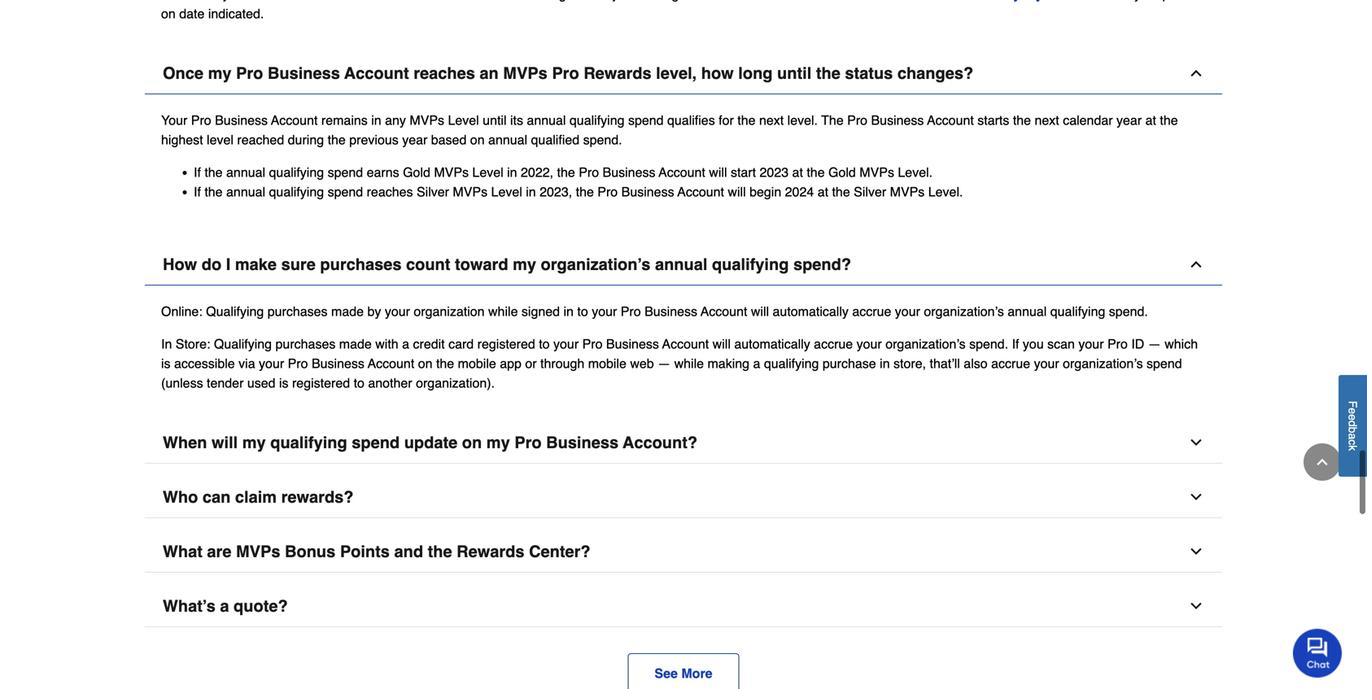Task type: locate. For each thing, give the bounding box(es) containing it.
pro left id
[[1108, 336, 1128, 352]]

1 horizontal spatial spend.
[[970, 336, 1009, 352]]

in inside in store: qualifying purchases made with a credit card registered to your pro business account will automatically accrue your organization's spend. if you scan your pro id — which is accessible via your pro business account on the mobile app or through mobile web — while making a qualifying purchase in store, that'll also accrue your organization's spend (unless tender used is registered to another organization).
[[880, 356, 890, 371]]

purchases down sure
[[268, 304, 328, 319]]

account inside button
[[344, 64, 409, 82]]

0 vertical spatial rewards
[[584, 64, 652, 82]]

2 vertical spatial if
[[1013, 336, 1020, 352]]

qualifying
[[570, 113, 625, 128], [269, 165, 324, 180], [269, 184, 324, 199], [712, 255, 789, 274], [1051, 304, 1106, 319], [764, 356, 819, 371], [271, 433, 347, 452]]

2 chevron down image from the top
[[1189, 489, 1205, 505]]

1 horizontal spatial year
[[1117, 113, 1142, 128]]

will inside in store: qualifying purchases made with a credit card registered to your pro business account will automatically accrue your organization's spend. if you scan your pro id — which is accessible via your pro business account on the mobile app or through mobile web — while making a qualifying purchase in store, that'll also accrue your organization's spend (unless tender used is registered to another organization).
[[713, 336, 731, 352]]

registered up 'app'
[[478, 336, 536, 352]]

while left making
[[675, 356, 704, 371]]

1 vertical spatial level.
[[929, 184, 964, 199]]

my right once
[[208, 64, 232, 82]]

what are mvps bonus points and the rewards center? button
[[145, 531, 1223, 573]]

made left the with
[[339, 336, 372, 352]]

once
[[163, 64, 204, 82]]

will inside button
[[212, 433, 238, 452]]

1 chevron down image from the top
[[1189, 435, 1205, 451]]

1 vertical spatial spend.
[[1110, 304, 1149, 319]]

rewards left the center?
[[457, 542, 525, 561]]

0 horizontal spatial spend.
[[583, 132, 623, 147]]

in inside your pro business account remains in any mvps level until its annual qualifying spend qualifies for the next level. the pro business account starts the next calendar year at the highest level reached during the previous year based on annual qualified spend.
[[371, 113, 382, 128]]

chevron down image
[[1189, 435, 1205, 451], [1189, 489, 1205, 505], [1189, 544, 1205, 560], [1189, 598, 1205, 615]]

0 horizontal spatial reaches
[[367, 184, 413, 199]]

0 vertical spatial year
[[1117, 113, 1142, 128]]

registered
[[478, 336, 536, 352], [292, 376, 350, 391]]

1 horizontal spatial next
[[1035, 113, 1060, 128]]

2 e from the top
[[1347, 415, 1360, 421]]

rewards
[[584, 64, 652, 82], [457, 542, 525, 561]]

chevron down image for what are mvps bonus points and the rewards center?
[[1189, 544, 1205, 560]]

1 vertical spatial rewards
[[457, 542, 525, 561]]

indicated.
[[208, 6, 264, 21]]

making
[[708, 356, 750, 371]]

long
[[739, 64, 773, 82]]

next left the calendar
[[1035, 113, 1060, 128]]

account left "starts"
[[928, 113, 974, 128]]

account up making
[[701, 304, 748, 319]]

0 horizontal spatial gold
[[403, 165, 431, 180]]

app
[[500, 356, 522, 371]]

store,
[[894, 356, 927, 371]]

0 horizontal spatial next
[[760, 113, 784, 128]]

made inside in store: qualifying purchases made with a credit card registered to your pro business account will automatically accrue your organization's spend. if you scan your pro id — which is accessible via your pro business account on the mobile app or through mobile web — while making a qualifying purchase in store, that'll also accrue your organization's spend (unless tender used is registered to another organization).
[[339, 336, 372, 352]]

make
[[235, 255, 277, 274]]

at right the calendar
[[1146, 113, 1157, 128]]

qualifying
[[206, 304, 264, 319], [214, 336, 272, 352]]

1 horizontal spatial —
[[1149, 336, 1162, 352]]

earns
[[367, 165, 399, 180]]

level left 2022,
[[473, 165, 504, 180]]

reached
[[237, 132, 284, 147]]

mvps inside your pro business account remains in any mvps level until its annual qualifying spend qualifies for the next level. the pro business account starts the next calendar year at the highest level reached during the previous year based on annual qualified spend.
[[410, 113, 445, 128]]

1 horizontal spatial while
[[675, 356, 704, 371]]

center?
[[529, 542, 591, 561]]

1 vertical spatial made
[[339, 336, 372, 352]]

mobile
[[458, 356, 496, 371], [588, 356, 627, 371]]

1 horizontal spatial mobile
[[588, 356, 627, 371]]

2 vertical spatial purchases
[[276, 336, 336, 352]]

your
[[161, 113, 188, 128]]

pro up "web"
[[621, 304, 641, 319]]

f e e d b a c k button
[[1339, 375, 1368, 477]]

at
[[1146, 113, 1157, 128], [793, 165, 804, 180], [818, 184, 829, 199]]

a right the with
[[402, 336, 410, 352]]

to for in
[[578, 304, 588, 319]]

1 horizontal spatial chevron up image
[[1315, 454, 1331, 471]]

4 chevron down image from the top
[[1189, 598, 1205, 615]]

chevron up image
[[1189, 256, 1205, 273], [1315, 454, 1331, 471]]

0 horizontal spatial at
[[793, 165, 804, 180]]

0 horizontal spatial rewards
[[457, 542, 525, 561]]

on left date
[[161, 6, 176, 21]]

spend left 'update'
[[352, 433, 400, 452]]

on inside '. u.s. only. expires on date indicated.'
[[161, 6, 176, 21]]

0 vertical spatial level.
[[898, 165, 933, 180]]

0 horizontal spatial silver
[[417, 184, 449, 199]]

a
[[402, 336, 410, 352], [754, 356, 761, 371], [1347, 434, 1360, 440], [220, 597, 229, 616]]

0 vertical spatial while
[[489, 304, 518, 319]]

also
[[964, 356, 988, 371]]

status
[[845, 64, 893, 82]]

d
[[1347, 421, 1360, 427]]

0 vertical spatial —
[[1149, 336, 1162, 352]]

year down any
[[402, 132, 428, 147]]

0 horizontal spatial chevron up image
[[1189, 256, 1205, 273]]

your right signed
[[592, 304, 617, 319]]

in left store,
[[880, 356, 890, 371]]

on inside in store: qualifying purchases made with a credit card registered to your pro business account will automatically accrue your organization's spend. if you scan your pro id — which is accessible via your pro business account on the mobile app or through mobile web — while making a qualifying purchase in store, that'll also accrue your organization's spend (unless tender used is registered to another organization).
[[418, 356, 433, 371]]

account up any
[[344, 64, 409, 82]]

qualifying down i
[[206, 304, 264, 319]]

any
[[385, 113, 406, 128]]

0 horizontal spatial until
[[483, 113, 507, 128]]

points
[[340, 542, 390, 561]]

0 vertical spatial made
[[331, 304, 364, 319]]

is right used
[[279, 376, 289, 391]]

spend inside when will my qualifying spend update on my pro business account? button
[[352, 433, 400, 452]]

. u.s. only. expires on date indicated.
[[161, 0, 1191, 21]]

spend
[[629, 113, 664, 128], [328, 165, 363, 180], [328, 184, 363, 199], [1147, 356, 1183, 371], [352, 433, 400, 452]]

level down 2022,
[[491, 184, 523, 199]]

rewards?
[[281, 488, 354, 507]]

during
[[288, 132, 324, 147]]

2 vertical spatial level
[[491, 184, 523, 199]]

0 vertical spatial chevron up image
[[1189, 256, 1205, 273]]

to up the 'through'
[[539, 336, 550, 352]]

e up d
[[1347, 408, 1360, 415]]

what's a quote?
[[163, 597, 288, 616]]

1 vertical spatial —
[[658, 356, 671, 371]]

1 vertical spatial until
[[483, 113, 507, 128]]

level up based
[[448, 113, 479, 128]]

0 horizontal spatial year
[[402, 132, 428, 147]]

1 vertical spatial is
[[279, 376, 289, 391]]

1 vertical spatial automatically
[[735, 336, 811, 352]]

2 horizontal spatial spend.
[[1110, 304, 1149, 319]]

2023
[[760, 165, 789, 180]]

in store: qualifying purchases made with a credit card registered to your pro business account will automatically accrue your organization's spend. if you scan your pro id — which is accessible via your pro business account on the mobile app or through mobile web — while making a qualifying purchase in store, that'll also accrue your organization's spend (unless tender used is registered to another organization).
[[161, 336, 1199, 391]]

online:
[[161, 304, 202, 319]]

2 silver from the left
[[854, 184, 887, 199]]

0 vertical spatial until
[[778, 64, 812, 82]]

mobile down card
[[458, 356, 496, 371]]

reaches
[[414, 64, 475, 82], [367, 184, 413, 199]]

in left any
[[371, 113, 382, 128]]

while left signed
[[489, 304, 518, 319]]

which
[[1165, 336, 1199, 352]]

organization).
[[416, 376, 495, 391]]

automatically down spend?
[[773, 304, 849, 319]]

my right 'update'
[[487, 433, 510, 452]]

reaches left an
[[414, 64, 475, 82]]

toward
[[455, 255, 509, 274]]

who
[[163, 488, 198, 507]]

who can claim rewards?
[[163, 488, 354, 507]]

rewards inside once my pro business account reaches an mvps pro rewards level, how long until the status changes? button
[[584, 64, 652, 82]]

your up store,
[[895, 304, 921, 319]]

the
[[816, 64, 841, 82], [738, 113, 756, 128], [1014, 113, 1032, 128], [1161, 113, 1179, 128], [328, 132, 346, 147], [205, 165, 223, 180], [557, 165, 575, 180], [807, 165, 825, 180], [205, 184, 223, 199], [576, 184, 594, 199], [833, 184, 851, 199], [436, 356, 454, 371], [428, 542, 452, 561]]

gold right earns
[[403, 165, 431, 180]]

signed
[[522, 304, 560, 319]]

gold down the
[[829, 165, 856, 180]]

to left another on the bottom
[[354, 376, 365, 391]]

pro right via
[[288, 356, 308, 371]]

qualified
[[531, 132, 580, 147]]

1 vertical spatial level
[[473, 165, 504, 180]]

via
[[239, 356, 255, 371]]

silver right the 2024
[[854, 184, 887, 199]]

spend?
[[794, 255, 852, 274]]

automatically up making
[[735, 336, 811, 352]]

when will my qualifying spend update on my pro business account?
[[163, 433, 698, 452]]

qualifying inside your pro business account remains in any mvps level until its annual qualifying spend qualifies for the next level. the pro business account starts the next calendar year at the highest level reached during the previous year based on annual qualified spend.
[[570, 113, 625, 128]]

e up b
[[1347, 415, 1360, 421]]

1 horizontal spatial rewards
[[584, 64, 652, 82]]

organization's up signed
[[541, 255, 651, 274]]

chevron down image inside 'what are mvps bonus points and the rewards center?' button
[[1189, 544, 1205, 560]]

will for annual
[[751, 304, 769, 319]]

pro down indicated.
[[236, 64, 263, 82]]

account?
[[623, 433, 698, 452]]

spend. inside your pro business account remains in any mvps level until its annual qualifying spend qualifies for the next level. the pro business account starts the next calendar year at the highest level reached during the previous year based on annual qualified spend.
[[583, 132, 623, 147]]

with
[[376, 336, 399, 352]]

on right based
[[470, 132, 485, 147]]

in
[[161, 336, 172, 352]]

is
[[161, 356, 171, 371], [279, 376, 289, 391]]

quote?
[[234, 597, 288, 616]]

how do i make sure purchases count toward my organization's annual qualifying spend?
[[163, 255, 852, 274]]

annual inside how do i make sure purchases count toward my organization's annual qualifying spend? button
[[655, 255, 708, 274]]

on
[[161, 6, 176, 21], [470, 132, 485, 147], [418, 356, 433, 371], [462, 433, 482, 452]]

2 horizontal spatial to
[[578, 304, 588, 319]]

level inside your pro business account remains in any mvps level until its annual qualifying spend qualifies for the next level. the pro business account starts the next calendar year at the highest level reached during the previous year based on annual qualified spend.
[[448, 113, 479, 128]]

automatically inside in store: qualifying purchases made with a credit card registered to your pro business account will automatically accrue your organization's spend. if you scan your pro id — which is accessible via your pro business account on the mobile app or through mobile web — while making a qualifying purchase in store, that'll also accrue your organization's spend (unless tender used is registered to another organization).
[[735, 336, 811, 352]]

organization
[[414, 304, 485, 319]]

1 silver from the left
[[417, 184, 449, 199]]

spend. right qualified
[[583, 132, 623, 147]]

1 horizontal spatial until
[[778, 64, 812, 82]]

0 horizontal spatial while
[[489, 304, 518, 319]]

2 mobile from the left
[[588, 356, 627, 371]]

chevron down image for who can claim rewards?
[[1189, 489, 1205, 505]]

until right long
[[778, 64, 812, 82]]

the
[[822, 113, 844, 128]]

mvps
[[503, 64, 548, 82], [410, 113, 445, 128], [434, 165, 469, 180], [860, 165, 895, 180], [453, 184, 488, 199], [890, 184, 925, 199], [236, 542, 280, 561]]

what are mvps bonus points and the rewards center?
[[163, 542, 591, 561]]

account left the begin
[[678, 184, 725, 199]]

spend down which
[[1147, 356, 1183, 371]]

is down in at the left
[[161, 356, 171, 371]]

to for registered
[[539, 336, 550, 352]]

your up used
[[259, 356, 284, 371]]

0 vertical spatial spend.
[[583, 132, 623, 147]]

chevron down image inside what's a quote? button
[[1189, 598, 1205, 615]]

rewards left level,
[[584, 64, 652, 82]]

until inside your pro business account remains in any mvps level until its annual qualifying spend qualifies for the next level. the pro business account starts the next calendar year at the highest level reached during the previous year based on annual qualified spend.
[[483, 113, 507, 128]]

reaches down earns
[[367, 184, 413, 199]]

your up the purchase
[[857, 336, 882, 352]]

card
[[449, 336, 474, 352]]

in right signed
[[564, 304, 574, 319]]

on down credit
[[418, 356, 433, 371]]

1 vertical spatial to
[[539, 336, 550, 352]]

to
[[578, 304, 588, 319], [539, 336, 550, 352], [354, 376, 365, 391]]

how
[[163, 255, 197, 274]]

year
[[1117, 113, 1142, 128], [402, 132, 428, 147]]

1 vertical spatial chevron up image
[[1315, 454, 1331, 471]]

0 vertical spatial accrue
[[853, 304, 892, 319]]

reaches inside if the annual qualifying spend earns gold mvps level in 2022, the pro business account will start 2023 at the gold mvps level. if the annual qualifying spend reaches silver mvps level in 2023, the pro business account will begin 2024 at the silver mvps level.
[[367, 184, 413, 199]]

my up the claim
[[242, 433, 266, 452]]

0 vertical spatial automatically
[[773, 304, 849, 319]]

pro
[[236, 64, 263, 82], [552, 64, 579, 82], [191, 113, 211, 128], [848, 113, 868, 128], [579, 165, 599, 180], [598, 184, 618, 199], [621, 304, 641, 319], [583, 336, 603, 352], [1108, 336, 1128, 352], [288, 356, 308, 371], [515, 433, 542, 452]]

1 vertical spatial qualifying
[[214, 336, 272, 352]]

expires
[[1148, 0, 1191, 1]]

until left its
[[483, 113, 507, 128]]

spend. up the "also"
[[970, 336, 1009, 352]]

level
[[448, 113, 479, 128], [473, 165, 504, 180], [491, 184, 523, 199]]

at inside your pro business account remains in any mvps level until its annual qualifying spend qualifies for the next level. the pro business account starts the next calendar year at the highest level reached during the previous year based on annual qualified spend.
[[1146, 113, 1157, 128]]

at up the 2024
[[793, 165, 804, 180]]

2 horizontal spatial at
[[1146, 113, 1157, 128]]

account up during
[[271, 113, 318, 128]]

1 horizontal spatial at
[[818, 184, 829, 199]]

2 vertical spatial at
[[818, 184, 829, 199]]

spend left qualifies
[[629, 113, 664, 128]]

purchases
[[320, 255, 402, 274], [268, 304, 328, 319], [276, 336, 336, 352]]

1 horizontal spatial reaches
[[414, 64, 475, 82]]

purchases up "by"
[[320, 255, 402, 274]]

on right 'update'
[[462, 433, 482, 452]]

once my pro business account reaches an mvps pro rewards level, how long until the status changes?
[[163, 64, 974, 82]]

0 vertical spatial to
[[578, 304, 588, 319]]

1 horizontal spatial gold
[[829, 165, 856, 180]]

1 mobile from the left
[[458, 356, 496, 371]]

1 vertical spatial at
[[793, 165, 804, 180]]

silver down based
[[417, 184, 449, 199]]

calendar
[[1064, 113, 1113, 128]]

2 vertical spatial to
[[354, 376, 365, 391]]

spend. up id
[[1110, 304, 1149, 319]]

registered right used
[[292, 376, 350, 391]]

0 vertical spatial at
[[1146, 113, 1157, 128]]

3 chevron down image from the top
[[1189, 544, 1205, 560]]

automatically
[[773, 304, 849, 319], [735, 336, 811, 352]]

purchases up used
[[276, 336, 336, 352]]

level
[[207, 132, 234, 147]]

next left "level."
[[760, 113, 784, 128]]

0 horizontal spatial mobile
[[458, 356, 496, 371]]

to right signed
[[578, 304, 588, 319]]

c
[[1347, 440, 1360, 446]]

chevron up image inside how do i make sure purchases count toward my organization's annual qualifying spend? button
[[1189, 256, 1205, 273]]

1 horizontal spatial to
[[539, 336, 550, 352]]

chevron down image for what's a quote?
[[1189, 598, 1205, 615]]

0 vertical spatial level
[[448, 113, 479, 128]]

qualifying inside in store: qualifying purchases made with a credit card registered to your pro business account will automatically accrue your organization's spend. if you scan your pro id — which is accessible via your pro business account on the mobile app or through mobile web — while making a qualifying purchase in store, that'll also accrue your organization's spend (unless tender used is registered to another organization).
[[764, 356, 819, 371]]

mobile left "web"
[[588, 356, 627, 371]]

year right the calendar
[[1117, 113, 1142, 128]]

0 horizontal spatial registered
[[292, 376, 350, 391]]

1 e from the top
[[1347, 408, 1360, 415]]

at right the 2024
[[818, 184, 829, 199]]

chevron down image inside when will my qualifying spend update on my pro business account? button
[[1189, 435, 1205, 451]]

based
[[431, 132, 467, 147]]

1 vertical spatial accrue
[[814, 336, 853, 352]]

begin
[[750, 184, 782, 199]]

— right id
[[1149, 336, 1162, 352]]

— right "web"
[[658, 356, 671, 371]]

1 horizontal spatial registered
[[478, 336, 536, 352]]

0 vertical spatial purchases
[[320, 255, 402, 274]]

through
[[541, 356, 585, 371]]

update
[[404, 433, 458, 452]]

silver
[[417, 184, 449, 199], [854, 184, 887, 199]]

account down online: qualifying purchases made by your organization while signed in to your pro business account will automatically accrue your organization's annual qualifying spend. at the top of page
[[663, 336, 709, 352]]

in left 2022,
[[507, 165, 517, 180]]

1 vertical spatial reaches
[[367, 184, 413, 199]]

1 horizontal spatial silver
[[854, 184, 887, 199]]

2 vertical spatial accrue
[[992, 356, 1031, 371]]

spend left earns
[[328, 165, 363, 180]]

0 vertical spatial reaches
[[414, 64, 475, 82]]

1 vertical spatial while
[[675, 356, 704, 371]]

2 vertical spatial spend.
[[970, 336, 1009, 352]]

can
[[203, 488, 231, 507]]

qualifying up via
[[214, 336, 272, 352]]

what's a quote? button
[[145, 586, 1223, 628]]

chevron down image inside who can claim rewards? 'button'
[[1189, 489, 1205, 505]]

0 vertical spatial registered
[[478, 336, 536, 352]]

0 vertical spatial is
[[161, 356, 171, 371]]

made left "by"
[[331, 304, 364, 319]]

a right "what's"
[[220, 597, 229, 616]]

2022,
[[521, 165, 554, 180]]



Task type: describe. For each thing, give the bounding box(es) containing it.
on inside your pro business account remains in any mvps level until its annual qualifying spend qualifies for the next level. the pro business account starts the next calendar year at the highest level reached during the previous year based on annual qualified spend.
[[470, 132, 485, 147]]

id
[[1132, 336, 1145, 352]]

scan
[[1048, 336, 1076, 352]]

scroll to top element
[[1304, 444, 1342, 481]]

account down your pro business account remains in any mvps level until its annual qualifying spend qualifies for the next level. the pro business account starts the next calendar year at the highest level reached during the previous year based on annual qualified spend. at the top
[[659, 165, 706, 180]]

in down 2022,
[[526, 184, 536, 199]]

if inside in store: qualifying purchases made with a credit card registered to your pro business account will automatically accrue your organization's spend. if you scan your pro id — which is accessible via your pro business account on the mobile app or through mobile web — while making a qualifying purchase in store, that'll also accrue your organization's spend (unless tender used is registered to another organization).
[[1013, 336, 1020, 352]]

1 next from the left
[[760, 113, 784, 128]]

will for gold
[[709, 165, 727, 180]]

1 vertical spatial purchases
[[268, 304, 328, 319]]

qualifies
[[668, 113, 715, 128]]

b
[[1347, 427, 1360, 434]]

spend. inside in store: qualifying purchases made with a credit card registered to your pro business account will automatically accrue your organization's spend. if you scan your pro id — which is accessible via your pro business account on the mobile app or through mobile web — while making a qualifying purchase in store, that'll also accrue your organization's spend (unless tender used is registered to another organization).
[[970, 336, 1009, 352]]

your right "by"
[[385, 304, 410, 319]]

credit
[[413, 336, 445, 352]]

until inside button
[[778, 64, 812, 82]]

automatically for annual
[[773, 304, 849, 319]]

accessible
[[174, 356, 235, 371]]

level for in
[[473, 165, 504, 180]]

accrue for spend.
[[814, 336, 853, 352]]

a right making
[[754, 356, 761, 371]]

see more link
[[628, 654, 740, 690]]

1 gold from the left
[[403, 165, 431, 180]]

1 vertical spatial year
[[402, 132, 428, 147]]

0 horizontal spatial is
[[161, 356, 171, 371]]

0 vertical spatial if
[[194, 165, 201, 180]]

chevron up image
[[1189, 65, 1205, 81]]

my right toward
[[513, 255, 537, 274]]

online: qualifying purchases made by your organization while signed in to your pro business account will automatically accrue your organization's annual qualifying spend.
[[161, 304, 1149, 319]]

who can claim rewards? button
[[145, 477, 1223, 518]]

when will my qualifying spend update on my pro business account? button
[[145, 422, 1223, 464]]

only.
[[1118, 0, 1144, 1]]

remains
[[322, 113, 368, 128]]

f e e d b a c k
[[1347, 401, 1360, 451]]

purchases inside button
[[320, 255, 402, 274]]

count
[[406, 255, 451, 274]]

automatically for spend.
[[735, 336, 811, 352]]

on inside button
[[462, 433, 482, 452]]

1 horizontal spatial is
[[279, 376, 289, 391]]

level for until
[[448, 113, 479, 128]]

your down you
[[1035, 356, 1060, 371]]

changes?
[[898, 64, 974, 82]]

by
[[368, 304, 381, 319]]

0 vertical spatial qualifying
[[206, 304, 264, 319]]

date
[[179, 6, 205, 21]]

2 gold from the left
[[829, 165, 856, 180]]

chat invite button image
[[1294, 629, 1343, 678]]

account up another on the bottom
[[368, 356, 415, 371]]

while inside in store: qualifying purchases made with a credit card registered to your pro business account will automatically accrue your organization's spend. if you scan your pro id — which is accessible via your pro business account on the mobile app or through mobile web — while making a qualifying purchase in store, that'll also accrue your organization's spend (unless tender used is registered to another organization).
[[675, 356, 704, 371]]

a up k
[[1347, 434, 1360, 440]]

level,
[[656, 64, 697, 82]]

what's
[[163, 597, 216, 616]]

or
[[525, 356, 537, 371]]

organization's down id
[[1063, 356, 1144, 371]]

1 vertical spatial if
[[194, 184, 201, 199]]

.
[[1081, 0, 1085, 1]]

(unless
[[161, 376, 203, 391]]

organization's up store,
[[886, 336, 966, 352]]

your up the 'through'
[[554, 336, 579, 352]]

purchases inside in store: qualifying purchases made with a credit card registered to your pro business account will automatically accrue your organization's spend. if you scan your pro id — which is accessible via your pro business account on the mobile app or through mobile web — while making a qualifying purchase in store, that'll also accrue your organization's spend (unless tender used is registered to another organization).
[[276, 336, 336, 352]]

when
[[163, 433, 207, 452]]

u.s.
[[1089, 0, 1114, 1]]

pro right your at left
[[191, 113, 211, 128]]

sure
[[281, 255, 316, 274]]

starts
[[978, 113, 1010, 128]]

your pro business account remains in any mvps level until its annual qualifying spend qualifies for the next level. the pro business account starts the next calendar year at the highest level reached during the previous year based on annual qualified spend.
[[161, 113, 1179, 147]]

f
[[1347, 401, 1360, 408]]

spend inside your pro business account remains in any mvps level until its annual qualifying spend qualifies for the next level. the pro business account starts the next calendar year at the highest level reached during the previous year based on annual qualified spend.
[[629, 113, 664, 128]]

pro down qualified
[[579, 165, 599, 180]]

claim
[[235, 488, 277, 507]]

see more
[[655, 666, 713, 681]]

reaches inside button
[[414, 64, 475, 82]]

organization's up the "also"
[[924, 304, 1005, 319]]

2023,
[[540, 184, 573, 199]]

pro up the 'through'
[[583, 336, 603, 352]]

do
[[202, 255, 222, 274]]

what
[[163, 542, 203, 561]]

web
[[630, 356, 654, 371]]

pro right 2023, at the top left of the page
[[598, 184, 618, 199]]

2 next from the left
[[1035, 113, 1060, 128]]

k
[[1347, 446, 1360, 451]]

rewards inside button
[[457, 542, 525, 561]]

highest
[[161, 132, 203, 147]]

1 vertical spatial registered
[[292, 376, 350, 391]]

chevron down image for when will my qualifying spend update on my pro business account?
[[1189, 435, 1205, 451]]

previous
[[350, 132, 399, 147]]

spend down previous
[[328, 184, 363, 199]]

for
[[719, 113, 734, 128]]

an
[[480, 64, 499, 82]]

store:
[[176, 336, 210, 352]]

your right scan on the right
[[1079, 336, 1104, 352]]

i
[[226, 255, 231, 274]]

chevron up image inside scroll to top element
[[1315, 454, 1331, 471]]

pro up qualified
[[552, 64, 579, 82]]

you
[[1023, 336, 1044, 352]]

pro down or
[[515, 433, 542, 452]]

see
[[655, 666, 678, 681]]

tender
[[207, 376, 244, 391]]

more
[[682, 666, 713, 681]]

if the annual qualifying spend earns gold mvps level in 2022, the pro business account will start 2023 at the gold mvps level. if the annual qualifying spend reaches silver mvps level in 2023, the pro business account will begin 2024 at the silver mvps level.
[[194, 165, 964, 199]]

another
[[368, 376, 412, 391]]

qualifying inside in store: qualifying purchases made with a credit card registered to your pro business account will automatically accrue your organization's spend. if you scan your pro id — which is accessible via your pro business account on the mobile app or through mobile web — while making a qualifying purchase in store, that'll also accrue your organization's spend (unless tender used is registered to another organization).
[[214, 336, 272, 352]]

that'll
[[930, 356, 961, 371]]

and
[[394, 542, 423, 561]]

0 horizontal spatial —
[[658, 356, 671, 371]]

organization's inside button
[[541, 255, 651, 274]]

are
[[207, 542, 232, 561]]

level.
[[788, 113, 818, 128]]

will for spend.
[[713, 336, 731, 352]]

pro right the
[[848, 113, 868, 128]]

0 horizontal spatial to
[[354, 376, 365, 391]]

spend inside in store: qualifying purchases made with a credit card registered to your pro business account will automatically accrue your organization's spend. if you scan your pro id — which is accessible via your pro business account on the mobile app or through mobile web — while making a qualifying purchase in store, that'll also accrue your organization's spend (unless tender used is registered to another organization).
[[1147, 356, 1183, 371]]

how do i make sure purchases count toward my organization's annual qualifying spend? button
[[145, 244, 1223, 286]]

how
[[702, 64, 734, 82]]

accrue for annual
[[853, 304, 892, 319]]

once my pro business account reaches an mvps pro rewards level, how long until the status changes? button
[[145, 53, 1223, 94]]

purchase
[[823, 356, 877, 371]]

the inside in store: qualifying purchases made with a credit card registered to your pro business account will automatically accrue your organization's spend. if you scan your pro id — which is accessible via your pro business account on the mobile app or through mobile web — while making a qualifying purchase in store, that'll also accrue your organization's spend (unless tender used is registered to another organization).
[[436, 356, 454, 371]]



Task type: vqa. For each thing, say whether or not it's contained in the screenshot.
( 32 )
no



